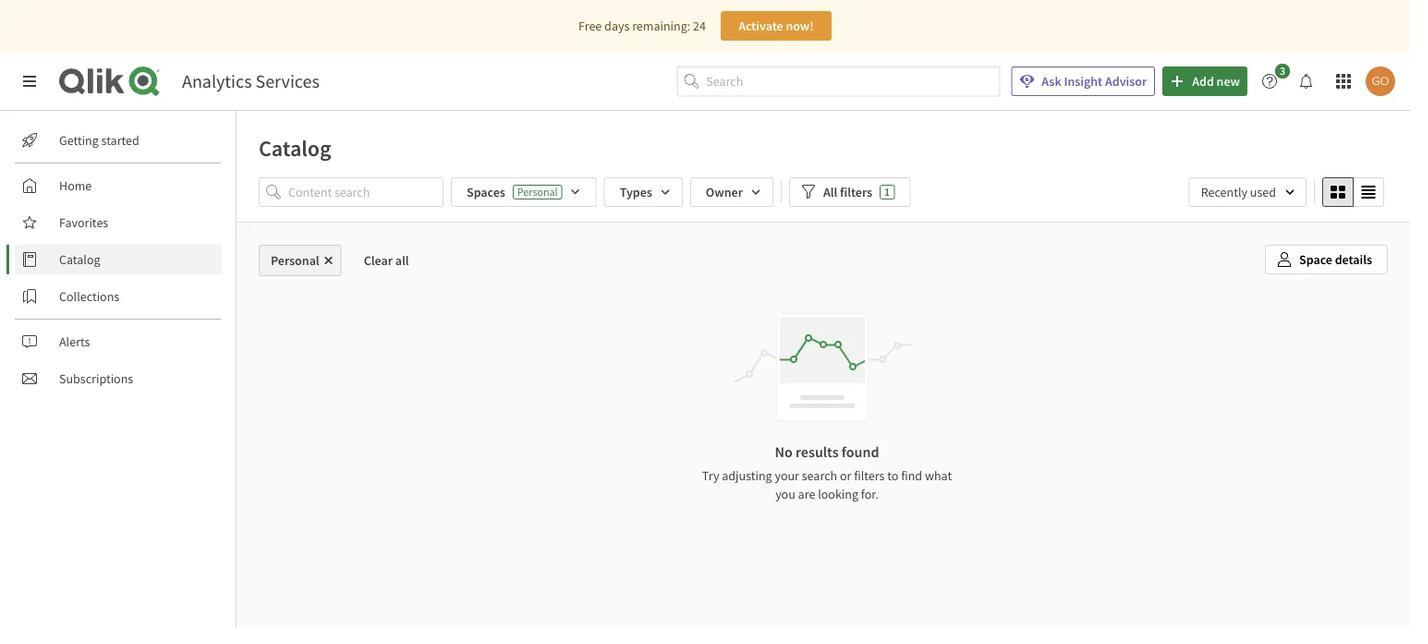 Task type: locate. For each thing, give the bounding box(es) containing it.
getting
[[59, 132, 99, 149]]

catalog
[[259, 134, 331, 162], [59, 251, 100, 268]]

getting started
[[59, 132, 139, 149]]

search
[[802, 468, 838, 484]]

0 horizontal spatial personal
[[271, 252, 319, 269]]

0 horizontal spatial catalog
[[59, 251, 100, 268]]

0 vertical spatial catalog
[[259, 134, 331, 162]]

getting started link
[[15, 126, 222, 155]]

collections
[[59, 288, 119, 305]]

home
[[59, 177, 92, 194]]

personal right spaces
[[517, 185, 558, 199]]

recently
[[1201, 184, 1248, 201]]

for.
[[861, 486, 879, 503]]

alerts link
[[15, 327, 222, 357]]

switch view group
[[1323, 177, 1385, 207]]

navigation pane element
[[0, 118, 236, 401]]

alerts
[[59, 334, 90, 350]]

started
[[101, 132, 139, 149]]

catalog inside navigation pane "element"
[[59, 251, 100, 268]]

close sidebar menu image
[[22, 74, 37, 89]]

filters
[[840, 184, 873, 201], [854, 468, 885, 484]]

1 horizontal spatial catalog
[[259, 134, 331, 162]]

personal button
[[259, 245, 342, 276]]

0 vertical spatial filters
[[840, 184, 873, 201]]

results
[[796, 443, 839, 461]]

add new button
[[1163, 67, 1248, 96]]

analytics
[[182, 70, 252, 93]]

catalog link
[[15, 245, 222, 275]]

space details button
[[1265, 245, 1388, 275]]

ask insight advisor button
[[1011, 67, 1156, 96]]

free
[[579, 18, 602, 34]]

1 vertical spatial filters
[[854, 468, 885, 484]]

personal inside filters region
[[517, 185, 558, 199]]

filters inside no results found try adjusting your search or filters to find what you are looking for.
[[854, 468, 885, 484]]

1 vertical spatial personal
[[271, 252, 319, 269]]

filters right all
[[840, 184, 873, 201]]

Content search text field
[[288, 177, 444, 207]]

1 vertical spatial catalog
[[59, 251, 100, 268]]

add new
[[1193, 73, 1240, 90]]

ask insight advisor
[[1042, 73, 1147, 90]]

searchbar element
[[677, 66, 1000, 96]]

ask
[[1042, 73, 1062, 90]]

owner
[[706, 184, 743, 201]]

find
[[901, 468, 923, 484]]

new
[[1217, 73, 1240, 90]]

spaces
[[467, 184, 505, 201]]

Recently used field
[[1189, 177, 1307, 207]]

filters up for.
[[854, 468, 885, 484]]

activate now! link
[[721, 11, 832, 41]]

home link
[[15, 171, 222, 201]]

Search text field
[[706, 66, 1000, 96]]

personal left clear
[[271, 252, 319, 269]]

favorites
[[59, 214, 108, 231]]

recently used
[[1201, 184, 1276, 201]]

1 horizontal spatial personal
[[517, 185, 558, 199]]

24
[[693, 18, 706, 34]]

catalog down "favorites"
[[59, 251, 100, 268]]

all filters
[[823, 184, 873, 201]]

found
[[842, 443, 879, 461]]

space
[[1300, 251, 1333, 268]]

catalog down services
[[259, 134, 331, 162]]

personal
[[517, 185, 558, 199], [271, 252, 319, 269]]

0 vertical spatial personal
[[517, 185, 558, 199]]



Task type: describe. For each thing, give the bounding box(es) containing it.
activate now!
[[739, 18, 814, 34]]

what
[[925, 468, 952, 484]]

no results found try adjusting your search or filters to find what you are looking for.
[[702, 443, 952, 503]]

to
[[888, 468, 899, 484]]

filters region
[[237, 174, 1411, 222]]

types
[[620, 184, 652, 201]]

your
[[775, 468, 799, 484]]

gary orlando image
[[1366, 67, 1396, 96]]

used
[[1250, 184, 1276, 201]]

clear
[[364, 252, 393, 269]]

favorites link
[[15, 208, 222, 238]]

types button
[[604, 177, 683, 207]]

try
[[702, 468, 720, 484]]

collections link
[[15, 282, 222, 311]]

details
[[1335, 251, 1373, 268]]

analytics services
[[182, 70, 320, 93]]

clear all
[[364, 252, 409, 269]]

days
[[605, 18, 630, 34]]

insight
[[1064, 73, 1103, 90]]

advisor
[[1105, 73, 1147, 90]]

services
[[256, 70, 320, 93]]

remaining:
[[632, 18, 691, 34]]

3
[[1280, 64, 1286, 78]]

no
[[775, 443, 793, 461]]

add
[[1193, 73, 1214, 90]]

all
[[395, 252, 409, 269]]

you
[[776, 486, 796, 503]]

now!
[[786, 18, 814, 34]]

are
[[798, 486, 816, 503]]

personal inside personal "button"
[[271, 252, 319, 269]]

subscriptions link
[[15, 364, 222, 394]]

activate
[[739, 18, 783, 34]]

space details
[[1300, 251, 1373, 268]]

subscriptions
[[59, 371, 133, 387]]

free days remaining: 24
[[579, 18, 706, 34]]

looking
[[818, 486, 859, 503]]

clear all button
[[349, 245, 424, 276]]

analytics services element
[[182, 70, 320, 93]]

1
[[885, 185, 890, 199]]

or
[[840, 468, 852, 484]]

owner button
[[690, 177, 774, 207]]

filters inside region
[[840, 184, 873, 201]]

adjusting
[[722, 468, 772, 484]]

3 button
[[1255, 64, 1296, 96]]

all
[[823, 184, 838, 201]]



Task type: vqa. For each thing, say whether or not it's contained in the screenshot.
what
yes



